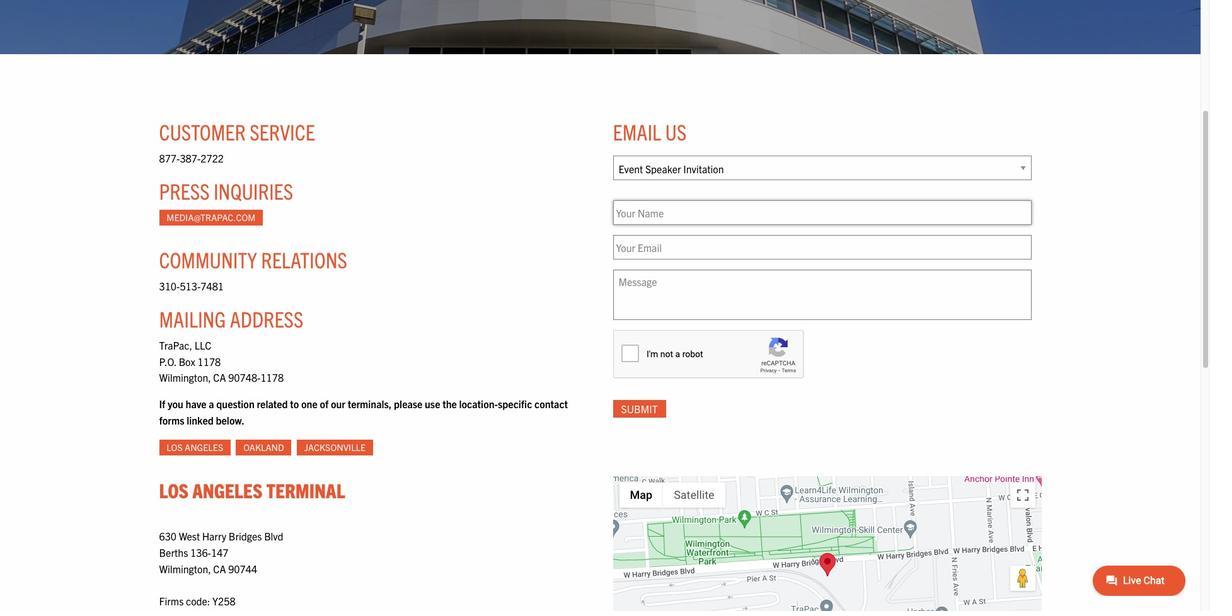 Task type: describe. For each thing, give the bounding box(es) containing it.
630
[[159, 531, 177, 543]]

trapac,
[[159, 339, 192, 352]]

box
[[179, 356, 195, 368]]

513-
[[180, 280, 201, 293]]

menu bar inside main content
[[620, 483, 726, 508]]

customer
[[159, 118, 246, 145]]

jacksonville
[[304, 442, 366, 454]]

if you have a question related to one of our terminals, please use the location-specific contact forms linked below.
[[159, 398, 568, 427]]

satellite button
[[664, 483, 726, 508]]

have
[[186, 398, 207, 411]]

a
[[209, 398, 214, 411]]

address
[[230, 305, 304, 332]]

berths
[[159, 547, 188, 559]]

relations
[[261, 246, 347, 273]]

90748-
[[228, 372, 261, 384]]

wilmington, inside trapac, llc p.o. box 1178 wilmington, ca 90748-1178
[[159, 372, 211, 384]]

press
[[159, 177, 210, 204]]

contact
[[535, 398, 568, 411]]

angeles for los angeles
[[185, 442, 223, 454]]

ca inside trapac, llc p.o. box 1178 wilmington, ca 90748-1178
[[213, 372, 226, 384]]

press inquiries
[[159, 177, 293, 204]]

llc
[[195, 339, 211, 352]]

trapac, llc p.o. box 1178 wilmington, ca 90748-1178
[[159, 339, 284, 384]]

map
[[630, 489, 653, 502]]

question
[[217, 398, 255, 411]]

oakland link
[[236, 440, 292, 456]]

Message text field
[[613, 270, 1032, 321]]

jacksonville link
[[297, 440, 373, 456]]

136-
[[190, 547, 211, 559]]

of
[[320, 398, 329, 411]]

blvd
[[264, 531, 284, 543]]

y258
[[213, 595, 236, 608]]

terminals,
[[348, 398, 392, 411]]

main content containing customer service
[[147, 92, 1176, 612]]

linked
[[187, 414, 214, 427]]

wilmington, inside 630 west harry bridges blvd berths 136-147 wilmington, ca 90744
[[159, 563, 211, 576]]

harry
[[202, 531, 226, 543]]

los angeles terminal
[[159, 478, 345, 503]]

7481
[[201, 280, 224, 293]]

2722
[[201, 152, 224, 165]]

firms code:  y258
[[159, 595, 236, 608]]

0 horizontal spatial 1178
[[198, 356, 221, 368]]

forms
[[159, 414, 184, 427]]

email
[[613, 118, 662, 145]]

oakland
[[244, 442, 284, 454]]



Task type: locate. For each thing, give the bounding box(es) containing it.
0 vertical spatial ca
[[213, 372, 226, 384]]

satellite
[[674, 489, 715, 502]]

menu bar
[[620, 483, 726, 508]]

to
[[290, 398, 299, 411]]

wilmington, down box
[[159, 372, 211, 384]]

90744
[[228, 563, 257, 576]]

1 horizontal spatial 1178
[[261, 372, 284, 384]]

los inside "link"
[[167, 442, 183, 454]]

los down forms
[[167, 442, 183, 454]]

angeles for los angeles terminal
[[192, 478, 263, 503]]

west
[[179, 531, 200, 543]]

2 wilmington, from the top
[[159, 563, 211, 576]]

menu bar containing map
[[620, 483, 726, 508]]

email us
[[613, 118, 687, 145]]

ca down 147 in the left of the page
[[213, 563, 226, 576]]

media@trapac.com link
[[159, 210, 263, 226]]

1178 up related
[[261, 372, 284, 384]]

0 vertical spatial los
[[167, 442, 183, 454]]

310-513-7481
[[159, 280, 224, 293]]

use
[[425, 398, 440, 411]]

147
[[211, 547, 229, 559]]

service
[[250, 118, 315, 145]]

none submit inside main content
[[613, 401, 666, 418]]

wilmington, down berths
[[159, 563, 211, 576]]

one
[[301, 398, 318, 411]]

angeles up harry
[[192, 478, 263, 503]]

angeles inside "link"
[[185, 442, 223, 454]]

ca
[[213, 372, 226, 384], [213, 563, 226, 576]]

877-
[[159, 152, 180, 165]]

firms
[[159, 595, 184, 608]]

1178 down 'llc' at left
[[198, 356, 221, 368]]

None submit
[[613, 401, 666, 418]]

los angeles
[[167, 442, 223, 454]]

map button
[[620, 483, 664, 508]]

map region
[[530, 432, 1176, 612]]

community
[[159, 246, 257, 273]]

mailing address
[[159, 305, 304, 332]]

0 vertical spatial angeles
[[185, 442, 223, 454]]

ca inside 630 west harry bridges blvd berths 136-147 wilmington, ca 90744
[[213, 563, 226, 576]]

bridges
[[229, 531, 262, 543]]

1178
[[198, 356, 221, 368], [261, 372, 284, 384]]

1 vertical spatial los
[[159, 478, 189, 503]]

1 vertical spatial wilmington,
[[159, 563, 211, 576]]

you
[[168, 398, 183, 411]]

inquiries
[[214, 177, 293, 204]]

los angeles link
[[159, 440, 231, 456]]

terminal
[[267, 478, 345, 503]]

location-
[[459, 398, 498, 411]]

community relations
[[159, 246, 347, 273]]

media@trapac.com
[[167, 212, 256, 224]]

wilmington,
[[159, 372, 211, 384], [159, 563, 211, 576]]

0 vertical spatial wilmington,
[[159, 372, 211, 384]]

code:
[[186, 595, 210, 608]]

please
[[394, 398, 423, 411]]

if
[[159, 398, 165, 411]]

ca left 90748-
[[213, 372, 226, 384]]

los
[[167, 442, 183, 454], [159, 478, 189, 503]]

specific
[[498, 398, 532, 411]]

1 vertical spatial 1178
[[261, 372, 284, 384]]

1 ca from the top
[[213, 372, 226, 384]]

1 vertical spatial ca
[[213, 563, 226, 576]]

630 west harry bridges blvd berths 136-147 wilmington, ca 90744
[[159, 531, 284, 576]]

los up "630"
[[159, 478, 189, 503]]

los for los angeles terminal
[[159, 478, 189, 503]]

387-
[[180, 152, 201, 165]]

1 vertical spatial angeles
[[192, 478, 263, 503]]

p.o.
[[159, 356, 177, 368]]

the
[[443, 398, 457, 411]]

1 wilmington, from the top
[[159, 372, 211, 384]]

mailing
[[159, 305, 226, 332]]

related
[[257, 398, 288, 411]]

Your Name text field
[[613, 201, 1032, 225]]

us
[[666, 118, 687, 145]]

2 ca from the top
[[213, 563, 226, 576]]

customer service
[[159, 118, 315, 145]]

877-387-2722
[[159, 152, 224, 165]]

los for los angeles
[[167, 442, 183, 454]]

below.
[[216, 414, 245, 427]]

310-
[[159, 280, 180, 293]]

angeles down the linked
[[185, 442, 223, 454]]

Your Email text field
[[613, 235, 1032, 260]]

angeles
[[185, 442, 223, 454], [192, 478, 263, 503]]

our
[[331, 398, 346, 411]]

main content
[[147, 92, 1176, 612]]

0 vertical spatial 1178
[[198, 356, 221, 368]]



Task type: vqa. For each thing, say whether or not it's contained in the screenshot.
FOCUS: CLIMATE ACTION
no



